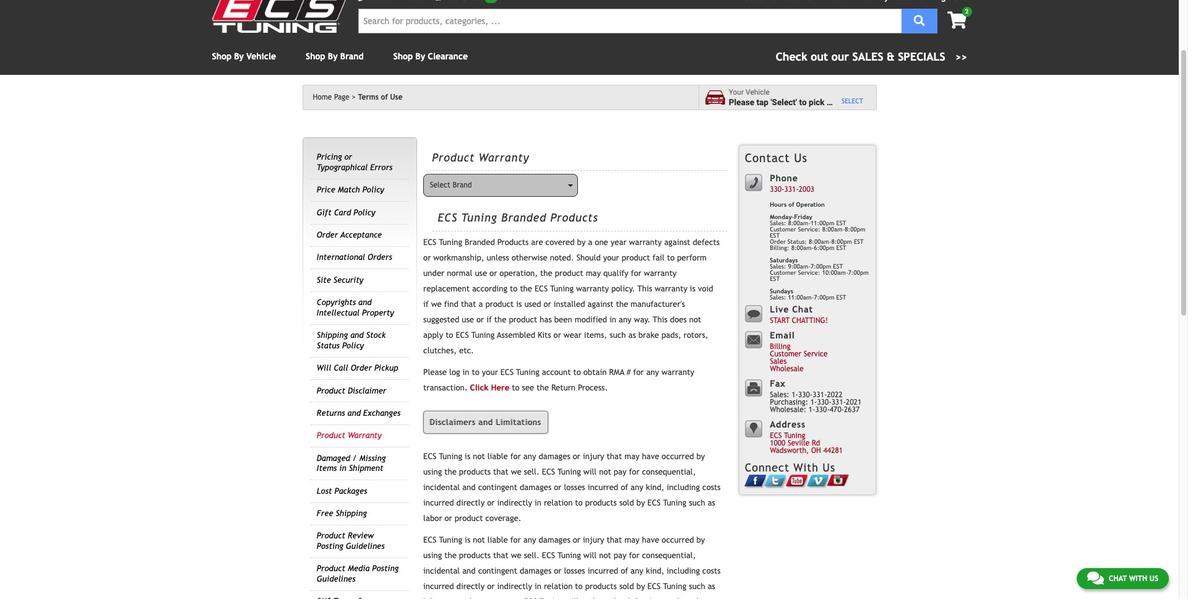 Task type: vqa. For each thing, say whether or not it's contained in the screenshot.
Sign
no



Task type: locate. For each thing, give the bounding box(es) containing it.
1 horizontal spatial by
[[328, 51, 338, 61]]

1 horizontal spatial product warranty
[[432, 151, 530, 164]]

1 horizontal spatial products
[[551, 211, 598, 224]]

1 vertical spatial such
[[689, 499, 706, 508]]

product
[[622, 253, 650, 263], [555, 269, 584, 278], [486, 300, 514, 309], [509, 315, 538, 325], [455, 514, 483, 523], [455, 598, 483, 599], [663, 598, 691, 599]]

is inside ecs tuning is not liable for any damages or injury that may have occurred by using the products that we sell. ecs tuning will not pay for consequential, incidental and contingent damages or losses incurred of any kind, including costs incurred directly or indirectly in relation to products sold by ecs tuning such as labor or product coverage.
[[465, 452, 471, 462]]

2 injury from the top
[[583, 536, 605, 545]]

losses inside ecs tuning is not liable for any damages or injury that may have occurred by using the products that we sell. ecs tuning will not pay for consequential, incidental and contingent damages or losses incurred of any kind, including costs incurred directly or indirectly in relation to products sold by ecs tuning such as labor or product coverage. ecs tuning will replace the defective product
[[564, 567, 585, 576]]

product warranty up /
[[317, 431, 382, 440]]

start
[[770, 317, 790, 325]]

will for ecs tuning is not liable for any damages or injury that may have occurred by using the products that we sell. ecs tuning will not pay for consequential, incidental and contingent damages or losses incurred of any kind, including costs incurred directly or indirectly in relation to products sold by ecs tuning such as labor or product coverage.
[[584, 468, 597, 477]]

0 vertical spatial branded
[[502, 211, 547, 224]]

sales: down billing:
[[770, 263, 786, 270]]

2 have from the top
[[642, 536, 660, 545]]

1 losses from the top
[[564, 483, 585, 492]]

incidental inside ecs tuning is not liable for any damages or injury that may have occurred by using the products that we sell. ecs tuning will not pay for consequential, incidental and contingent damages or losses incurred of any kind, including costs incurred directly or indirectly in relation to products sold by ecs tuning such as labor or product coverage.
[[424, 483, 460, 492]]

costs for ecs tuning is not liable for any damages or injury that may have occurred by using the products that we sell. ecs tuning will not pay for consequential, incidental and contingent damages or losses incurred of any kind, including costs incurred directly or indirectly in relation to products sold by ecs tuning such as labor or product coverage.
[[703, 483, 721, 492]]

your inside please log in to your ecs tuning account to obtain rma # for any warranty transaction.
[[482, 368, 498, 377]]

0 vertical spatial if
[[424, 300, 429, 309]]

0 vertical spatial relation
[[544, 499, 573, 508]]

labor inside ecs tuning is not liable for any damages or injury that may have occurred by using the products that we sell. ecs tuning will not pay for consequential, incidental and contingent damages or losses incurred of any kind, including costs incurred directly or indirectly in relation to products sold by ecs tuning such as labor or product coverage. ecs tuning will replace the defective product
[[424, 598, 442, 599]]

etc.
[[459, 346, 474, 356]]

injury inside ecs tuning is not liable for any damages or injury that may have occurred by using the products that we sell. ecs tuning will not pay for consequential, incidental and contingent damages or losses incurred of any kind, including costs incurred directly or indirectly in relation to products sold by ecs tuning such as labor or product coverage.
[[583, 452, 605, 462]]

will inside ecs tuning is not liable for any damages or injury that may have occurred by using the products that we sell. ecs tuning will not pay for consequential, incidental and contingent damages or losses incurred of any kind, including costs incurred directly or indirectly in relation to products sold by ecs tuning such as labor or product coverage.
[[584, 468, 597, 477]]

order left status: on the top right
[[770, 238, 786, 245]]

losses inside ecs tuning is not liable for any damages or injury that may have occurred by using the products that we sell. ecs tuning will not pay for consequential, incidental and contingent damages or losses incurred of any kind, including costs incurred directly or indirectly in relation to products sold by ecs tuning such as labor or product coverage.
[[564, 483, 585, 492]]

1 vertical spatial us
[[823, 461, 836, 474]]

posting down free
[[317, 542, 344, 551]]

1 occurred from the top
[[662, 452, 694, 462]]

we inside the ecs tuning branded products are covered by a one year warranty against defects or workmanship, unless otherwise noted. should your product fail to perform under normal use or operation, the product may qualify for warranty replacement according to the ecs tuning warranty policy. this warranty is void if we find that a product is used or installed against the manufacturer's suggested use or if the product has been modified in any way. this does not apply to ecs tuning assembled kits or wear items, such as brake pads, rotors, clutches, etc.
[[431, 300, 442, 309]]

2 service: from the top
[[798, 269, 821, 276]]

to inside your vehicle please tap 'select' to pick a vehicle
[[800, 97, 807, 107]]

sales: up live
[[770, 294, 786, 301]]

shipping and stock status policy link
[[317, 331, 386, 350]]

liable inside ecs tuning is not liable for any damages or injury that may have occurred by using the products that we sell. ecs tuning will not pay for consequential, incidental and contingent damages or losses incurred of any kind, including costs incurred directly or indirectly in relation to products sold by ecs tuning such as labor or product coverage. ecs tuning will replace the defective product
[[488, 536, 508, 545]]

branded up unless
[[465, 238, 495, 247]]

2 vertical spatial may
[[625, 536, 640, 545]]

0 vertical spatial liable
[[488, 452, 508, 462]]

and for stock
[[351, 331, 364, 340]]

2 consequential, from the top
[[642, 551, 696, 561]]

posting for product review posting guidelines
[[317, 542, 344, 551]]

sales: inside fax sales: 1-330-331-2022 purchasing: 1-330-331-2021 wholesale: 1-330-470-2637
[[770, 391, 790, 400]]

branded up are
[[502, 211, 547, 224]]

0 horizontal spatial comments image
[[431, 0, 441, 1]]

service: left 10:00am-
[[798, 269, 821, 276]]

including for ecs tuning is not liable for any damages or injury that may have occurred by using the products that we sell. ecs tuning will not pay for consequential, incidental and contingent damages or losses incurred of any kind, including costs incurred directly or indirectly in relation to products sold by ecs tuning such as labor or product coverage.
[[667, 483, 700, 492]]

stock
[[366, 331, 386, 340]]

us
[[794, 151, 808, 165], [823, 461, 836, 474], [1150, 575, 1159, 583]]

product left the media
[[317, 564, 345, 573]]

1 vertical spatial including
[[667, 567, 700, 576]]

vehicle up tap
[[746, 88, 770, 97]]

shop by brand
[[306, 51, 364, 61]]

1 costs from the top
[[703, 483, 721, 492]]

we inside ecs tuning is not liable for any damages or injury that may have occurred by using the products that we sell. ecs tuning will not pay for consequential, incidental and contingent damages or losses incurred of any kind, including costs incurred directly or indirectly in relation to products sold by ecs tuning such as labor or product coverage. ecs tuning will replace the defective product
[[511, 551, 522, 561]]

replacement
[[424, 284, 470, 294]]

1 horizontal spatial use
[[475, 269, 487, 278]]

1 vertical spatial please
[[424, 368, 447, 377]]

please
[[729, 97, 755, 107], [424, 368, 447, 377]]

this down 'manufacturer's'
[[653, 315, 668, 325]]

0 horizontal spatial if
[[424, 300, 429, 309]]

have inside ecs tuning is not liable for any damages or injury that may have occurred by using the products that we sell. ecs tuning will not pay for consequential, incidental and contingent damages or losses incurred of any kind, including costs incurred directly or indirectly in relation to products sold by ecs tuning such as labor or product coverage.
[[642, 452, 660, 462]]

1 horizontal spatial against
[[665, 238, 691, 247]]

wholesale
[[770, 365, 804, 374]]

1 labor from the top
[[424, 514, 442, 523]]

1 vertical spatial labor
[[424, 598, 442, 599]]

0 vertical spatial costs
[[703, 483, 721, 492]]

email billing customer service sales wholesale
[[770, 330, 828, 374]]

a inside your vehicle please tap 'select' to pick a vehicle
[[827, 97, 832, 107]]

injury for ecs tuning is not liable for any damages or injury that may have occurred by using the products that we sell. ecs tuning will not pay for consequential, incidental and contingent damages or losses incurred of any kind, including costs incurred directly or indirectly in relation to products sold by ecs tuning such as labor or product coverage. ecs tuning will replace the defective product 
[[583, 536, 605, 545]]

2 occurred from the top
[[662, 536, 694, 545]]

branded for ecs tuning branded products are covered by a one year warranty against defects or workmanship, unless otherwise noted. should your product fail to perform under normal use or operation, the product may qualify for warranty replacement according to the ecs tuning warranty policy. this warranty is void if we find that a product is used or installed against the manufacturer's suggested use or if the product has been modified in any way. this does not apply to ecs tuning assembled kits or wear items, such as brake pads, rotors, clutches, etc.
[[465, 238, 495, 247]]

0 vertical spatial your
[[603, 253, 619, 263]]

have inside ecs tuning is not liable for any damages or injury that may have occurred by using the products that we sell. ecs tuning will not pay for consequential, incidental and contingent damages or losses incurred of any kind, including costs incurred directly or indirectly in relation to products sold by ecs tuning such as labor or product coverage. ecs tuning will replace the defective product
[[642, 536, 660, 545]]

return
[[552, 383, 576, 393]]

2 indirectly from the top
[[497, 582, 532, 592]]

0 horizontal spatial warranty
[[348, 431, 382, 440]]

this up 'manufacturer's'
[[638, 284, 653, 294]]

0 vertical spatial customer
[[770, 226, 797, 233]]

1 vertical spatial branded
[[465, 238, 495, 247]]

a right pick
[[827, 97, 832, 107]]

products up unless
[[498, 238, 529, 247]]

disclaimers
[[430, 418, 476, 427]]

1 pay from the top
[[614, 468, 627, 477]]

1 horizontal spatial order
[[351, 363, 372, 373]]

contact us
[[745, 151, 808, 165]]

product for product review posting guidelines link
[[317, 531, 345, 541]]

against up modified
[[588, 300, 614, 309]]

according
[[472, 284, 508, 294]]

a for one
[[588, 238, 593, 247]]

policy down "errors"
[[363, 185, 384, 195]]

price match policy
[[317, 185, 384, 195]]

by for brand
[[328, 51, 338, 61]]

2 liable from the top
[[488, 536, 508, 545]]

us for connect
[[823, 461, 836, 474]]

page
[[334, 93, 350, 102]]

0 vertical spatial directly
[[457, 499, 485, 508]]

losses for ecs tuning is not liable for any damages or injury that may have occurred by using the products that we sell. ecs tuning will not pay for consequential, incidental and contingent damages or losses incurred of any kind, including costs incurred directly or indirectly in relation to products sold by ecs tuning such as labor or product coverage. ecs tuning will replace the defective product 
[[564, 567, 585, 576]]

by down 'ecs tuning' image
[[234, 51, 244, 61]]

consequential, inside ecs tuning is not liable for any damages or injury that may have occurred by using the products that we sell. ecs tuning will not pay for consequential, incidental and contingent damages or losses incurred of any kind, including costs incurred directly or indirectly in relation to products sold by ecs tuning such as labor or product coverage.
[[642, 468, 696, 477]]

order down gift
[[317, 230, 338, 240]]

policy for gift card policy
[[354, 208, 375, 217]]

chat down "11:00am-"
[[793, 304, 813, 314]]

products
[[551, 211, 598, 224], [498, 238, 529, 247]]

1 vertical spatial kind,
[[646, 567, 665, 576]]

as inside ecs tuning is not liable for any damages or injury that may have occurred by using the products that we sell. ecs tuning will not pay for consequential, incidental and contingent damages or losses incurred of any kind, including costs incurred directly or indirectly in relation to products sold by ecs tuning such as labor or product coverage.
[[708, 499, 716, 508]]

0 horizontal spatial products
[[498, 238, 529, 247]]

using for ecs tuning is not liable for any damages or injury that may have occurred by using the products that we sell. ecs tuning will not pay for consequential, incidental and contingent damages or losses incurred of any kind, including costs incurred directly or indirectly in relation to products sold by ecs tuning such as labor or product coverage. ecs tuning will replace the defective product 
[[424, 551, 442, 561]]

your up click here link
[[482, 368, 498, 377]]

1 vertical spatial select
[[430, 181, 451, 189]]

330- up the wholesale:
[[799, 391, 813, 400]]

the
[[541, 269, 553, 278], [520, 284, 532, 294], [616, 300, 628, 309], [494, 315, 507, 325], [537, 383, 549, 393], [445, 468, 457, 477], [445, 551, 457, 561], [611, 598, 623, 599]]

1 directly from the top
[[457, 499, 485, 508]]

service: down friday
[[798, 226, 821, 233]]

liable for ecs tuning is not liable for any damages or injury that may have occurred by using the products that we sell. ecs tuning will not pay for consequential, incidental and contingent damages or losses incurred of any kind, including costs incurred directly or indirectly in relation to products sold by ecs tuning such as labor or product coverage.
[[488, 452, 508, 462]]

7:00pm down 6:00pm
[[811, 263, 832, 270]]

1 liable from the top
[[488, 452, 508, 462]]

directly inside ecs tuning is not liable for any damages or injury that may have occurred by using the products that we sell. ecs tuning will not pay for consequential, incidental and contingent damages or losses incurred of any kind, including costs incurred directly or indirectly in relation to products sold by ecs tuning such as labor or product coverage.
[[457, 499, 485, 508]]

contingent for ecs tuning is not liable for any damages or injury that may have occurred by using the products that we sell. ecs tuning will not pay for consequential, incidental and contingent damages or losses incurred of any kind, including costs incurred directly or indirectly in relation to products sold by ecs tuning such as labor or product coverage.
[[478, 483, 518, 492]]

us right with
[[1150, 575, 1159, 583]]

if down according at the top
[[487, 315, 492, 325]]

kind, inside ecs tuning is not liable for any damages or injury that may have occurred by using the products that we sell. ecs tuning will not pay for consequential, incidental and contingent damages or losses incurred of any kind, including costs incurred directly or indirectly in relation to products sold by ecs tuning such as labor or product coverage. ecs tuning will replace the defective product
[[646, 567, 665, 576]]

guidelines inside product media posting guidelines
[[317, 574, 356, 584]]

occurred inside ecs tuning is not liable for any damages or injury that may have occurred by using the products that we sell. ecs tuning will not pay for consequential, incidental and contingent damages or losses incurred of any kind, including costs incurred directly or indirectly in relation to products sold by ecs tuning such as labor or product coverage.
[[662, 452, 694, 462]]

product warranty up select brand
[[432, 151, 530, 164]]

labor inside ecs tuning is not liable for any damages or injury that may have occurred by using the products that we sell. ecs tuning will not pay for consequential, incidental and contingent damages or losses incurred of any kind, including costs incurred directly or indirectly in relation to products sold by ecs tuning such as labor or product coverage.
[[424, 514, 442, 523]]

comments image up the shop by clearance link
[[431, 0, 441, 1]]

1 injury from the top
[[583, 452, 605, 462]]

470-
[[830, 406, 844, 414]]

directly inside ecs tuning is not liable for any damages or injury that may have occurred by using the products that we sell. ecs tuning will not pay for consequential, incidental and contingent damages or losses incurred of any kind, including costs incurred directly or indirectly in relation to products sold by ecs tuning such as labor or product coverage. ecs tuning will replace the defective product
[[457, 582, 485, 592]]

order right call
[[351, 363, 372, 373]]

contingent inside ecs tuning is not liable for any damages or injury that may have occurred by using the products that we sell. ecs tuning will not pay for consequential, incidental and contingent damages or losses incurred of any kind, including costs incurred directly or indirectly in relation to products sold by ecs tuning such as labor or product coverage.
[[478, 483, 518, 492]]

the inside ecs tuning is not liable for any damages or injury that may have occurred by using the products that we sell. ecs tuning will not pay for consequential, incidental and contingent damages or losses incurred of any kind, including costs incurred directly or indirectly in relation to products sold by ecs tuning such as labor or product coverage.
[[445, 468, 457, 477]]

2 vertical spatial we
[[511, 551, 522, 561]]

including inside ecs tuning is not liable for any damages or injury that may have occurred by using the products that we sell. ecs tuning will not pay for consequential, incidental and contingent damages or losses incurred of any kind, including costs incurred directly or indirectly in relation to products sold by ecs tuning such as labor or product coverage. ecs tuning will replace the defective product
[[667, 567, 700, 576]]

oh
[[812, 447, 821, 455]]

1 vertical spatial 8:00pm
[[832, 238, 852, 245]]

gift card policy
[[317, 208, 375, 217]]

damages
[[539, 452, 571, 462], [520, 483, 552, 492], [539, 536, 571, 545], [520, 567, 552, 576]]

have for ecs tuning is not liable for any damages or injury that may have occurred by using the products that we sell. ecs tuning will not pay for consequential, incidental and contingent damages or losses incurred of any kind, including costs incurred directly or indirectly in relation to products sold by ecs tuning such as labor or product coverage.
[[642, 452, 660, 462]]

1 relation from the top
[[544, 499, 573, 508]]

2 sell. from the top
[[524, 551, 540, 561]]

occurred for ecs tuning is not liable for any damages or injury that may have occurred by using the products that we sell. ecs tuning will not pay for consequential, incidental and contingent damages or losses incurred of any kind, including costs incurred directly or indirectly in relation to products sold by ecs tuning such as labor or product coverage.
[[662, 452, 694, 462]]

1 vertical spatial consequential,
[[642, 551, 696, 561]]

price
[[317, 185, 335, 195]]

8:00pm down 11:00pm
[[832, 238, 852, 245]]

guidelines down the media
[[317, 574, 356, 584]]

guidelines inside product review posting guidelines
[[346, 542, 385, 551]]

us inside "link"
[[1150, 575, 1159, 583]]

1 vertical spatial service:
[[798, 269, 821, 276]]

product disclaimer
[[317, 386, 386, 395]]

1 sold from the top
[[620, 499, 634, 508]]

1 vertical spatial as
[[708, 499, 716, 508]]

1 vertical spatial against
[[588, 300, 614, 309]]

products for ecs tuning branded products are covered by a one year warranty against defects or workmanship, unless otherwise noted. should your product fail to perform under normal use or operation, the product may qualify for warranty replacement according to the ecs tuning warranty policy. this warranty is void if we find that a product is used or installed against the manufacturer's suggested use or if the product has been modified in any way. this does not apply to ecs tuning assembled kits or wear items, such as brake pads, rotors, clutches, etc.
[[498, 238, 529, 247]]

products for ecs tuning branded products
[[551, 211, 598, 224]]

2 shop from the left
[[306, 51, 325, 61]]

posting inside product media posting guidelines
[[372, 564, 399, 573]]

1 vertical spatial customer
[[770, 269, 797, 276]]

shipping up status
[[317, 331, 348, 340]]

indirectly for ecs tuning is not liable for any damages or injury that may have occurred by using the products that we sell. ecs tuning will not pay for consequential, incidental and contingent damages or losses incurred of any kind, including costs incurred directly or indirectly in relation to products sold by ecs tuning such as labor or product coverage.
[[497, 499, 532, 508]]

1 by from the left
[[234, 51, 244, 61]]

1 vertical spatial sold
[[620, 582, 634, 592]]

1 horizontal spatial branded
[[502, 211, 547, 224]]

comments image
[[431, 0, 441, 1], [1088, 571, 1104, 586]]

sell. inside ecs tuning is not liable for any damages or injury that may have occurred by using the products that we sell. ecs tuning will not pay for consequential, incidental and contingent damages or losses incurred of any kind, including costs incurred directly or indirectly in relation to products sold by ecs tuning such as labor or product coverage.
[[524, 468, 540, 477]]

0 vertical spatial indirectly
[[497, 499, 532, 508]]

losses
[[564, 483, 585, 492], [564, 567, 585, 576]]

1 horizontal spatial sales
[[853, 50, 884, 63]]

1 kind, from the top
[[646, 483, 665, 492]]

costs inside ecs tuning is not liable for any damages or injury that may have occurred by using the products that we sell. ecs tuning will not pay for consequential, incidental and contingent damages or losses incurred of any kind, including costs incurred directly or indirectly in relation to products sold by ecs tuning such as labor or product coverage. ecs tuning will replace the defective product
[[703, 567, 721, 576]]

as inside ecs tuning is not liable for any damages or injury that may have occurred by using the products that we sell. ecs tuning will not pay for consequential, incidental and contingent damages or losses incurred of any kind, including costs incurred directly or indirectly in relation to products sold by ecs tuning such as labor or product coverage. ecs tuning will replace the defective product
[[708, 582, 716, 592]]

coverage. for ecs tuning is not liable for any damages or injury that may have occurred by using the products that we sell. ecs tuning will not pay for consequential, incidental and contingent damages or losses incurred of any kind, including costs incurred directly or indirectly in relation to products sold by ecs tuning such as labor or product coverage.
[[486, 514, 522, 523]]

2 coverage. from the top
[[486, 598, 522, 599]]

1 vertical spatial if
[[487, 315, 492, 325]]

liable
[[488, 452, 508, 462], [488, 536, 508, 545]]

kind, for ecs tuning is not liable for any damages or injury that may have occurred by using the products that we sell. ecs tuning will not pay for consequential, incidental and contingent damages or losses incurred of any kind, including costs incurred directly or indirectly in relation to products sold by ecs tuning such as labor or product coverage.
[[646, 483, 665, 492]]

branded
[[502, 211, 547, 224], [465, 238, 495, 247]]

pay inside ecs tuning is not liable for any damages or injury that may have occurred by using the products that we sell. ecs tuning will not pay for consequential, incidental and contingent damages or losses incurred of any kind, including costs incurred directly or indirectly in relation to products sold by ecs tuning such as labor or product coverage.
[[614, 468, 627, 477]]

use right "suggested"
[[462, 315, 474, 325]]

1 vertical spatial using
[[424, 551, 442, 561]]

wholesale link
[[770, 365, 804, 374]]

including
[[667, 483, 700, 492], [667, 567, 700, 576]]

if up "suggested"
[[424, 300, 429, 309]]

0 vertical spatial pay
[[614, 468, 627, 477]]

copyrights and intellectual property
[[317, 298, 394, 317]]

costs
[[703, 483, 721, 492], [703, 567, 721, 576]]

directly for ecs tuning is not liable for any damages or injury that may have occurred by using the products that we sell. ecs tuning will not pay for consequential, incidental and contingent damages or losses incurred of any kind, including costs incurred directly or indirectly in relation to products sold by ecs tuning such as labor or product coverage. ecs tuning will replace the defective product 
[[457, 582, 485, 592]]

to
[[800, 97, 807, 107], [667, 253, 675, 263], [510, 284, 518, 294], [446, 331, 453, 340], [472, 368, 480, 377], [574, 368, 581, 377], [512, 383, 520, 393], [575, 499, 583, 508], [575, 582, 583, 592]]

0 vertical spatial chat
[[793, 304, 813, 314]]

0 vertical spatial guidelines
[[346, 542, 385, 551]]

warranty down pads,
[[662, 368, 695, 377]]

2 contingent from the top
[[478, 567, 518, 576]]

phone image
[[358, 0, 367, 1]]

vehicle down 'ecs tuning' image
[[247, 51, 276, 61]]

1 coverage. from the top
[[486, 514, 522, 523]]

in inside please log in to your ecs tuning account to obtain rma # for any warranty transaction.
[[463, 368, 470, 377]]

policy up will call order pickup link
[[342, 341, 364, 350]]

est
[[837, 220, 847, 227], [770, 232, 780, 239], [854, 238, 864, 245], [837, 245, 847, 251], [833, 263, 843, 270], [770, 275, 780, 282], [837, 294, 847, 301]]

brake
[[639, 331, 659, 340]]

installed
[[554, 300, 585, 309]]

wholesale:
[[770, 406, 807, 414]]

status
[[317, 341, 340, 350]]

liable inside ecs tuning is not liable for any damages or injury that may have occurred by using the products that we sell. ecs tuning will not pay for consequential, incidental and contingent damages or losses incurred of any kind, including costs incurred directly or indirectly in relation to products sold by ecs tuning such as labor or product coverage.
[[488, 452, 508, 462]]

chat with us link
[[1077, 568, 1169, 589]]

0 vertical spatial sales
[[853, 50, 884, 63]]

product up returns
[[317, 386, 345, 395]]

0 horizontal spatial branded
[[465, 238, 495, 247]]

shipping down packages
[[336, 509, 367, 518]]

1- left 2022
[[811, 398, 818, 407]]

0 vertical spatial using
[[424, 468, 442, 477]]

kits
[[538, 331, 551, 340]]

of inside hours of operation monday-friday sales: 8:00am-11:00pm est customer service: 8:00am-8:00pm est order status: 8:00am-8:00pm est billing: 8:00am-6:00pm est saturdays sales: 9:00am-7:00pm est customer service: 10:00am-7:00pm est sundays sales: 11:00am-7:00pm est
[[789, 201, 795, 208]]

as for ecs tuning is not liable for any damages or injury that may have occurred by using the products that we sell. ecs tuning will not pay for consequential, incidental and contingent damages or losses incurred of any kind, including costs incurred directly or indirectly in relation to products sold by ecs tuning such as labor or product coverage.
[[708, 499, 716, 508]]

0 horizontal spatial by
[[234, 51, 244, 61]]

8:00am- down 11:00pm
[[809, 238, 832, 245]]

0 vertical spatial posting
[[317, 542, 344, 551]]

4 sales: from the top
[[770, 391, 790, 400]]

330- down phone
[[770, 185, 785, 194]]

1 vertical spatial policy
[[354, 208, 375, 217]]

products
[[459, 468, 491, 477], [585, 499, 617, 508], [459, 551, 491, 561], [585, 582, 617, 592]]

330- inside "phone 330-331-2003"
[[770, 185, 785, 194]]

0 vertical spatial select
[[842, 97, 864, 104]]

us up phone
[[794, 151, 808, 165]]

sales: down hours
[[770, 220, 786, 227]]

is inside ecs tuning is not liable for any damages or injury that may have occurred by using the products that we sell. ecs tuning will not pay for consequential, incidental and contingent damages or losses incurred of any kind, including costs incurred directly or indirectly in relation to products sold by ecs tuning such as labor or product coverage. ecs tuning will replace the defective product
[[465, 536, 471, 545]]

2 horizontal spatial a
[[827, 97, 832, 107]]

products inside the ecs tuning branded products are covered by a one year warranty against defects or workmanship, unless otherwise noted. should your product fail to perform under normal use or operation, the product may qualify for warranty replacement according to the ecs tuning warranty policy. this warranty is void if we find that a product is used or installed against the manufacturer's suggested use or if the product has been modified in any way. this does not apply to ecs tuning assembled kits or wear items, such as brake pads, rotors, clutches, etc.
[[498, 238, 529, 247]]

1 shop from the left
[[212, 51, 232, 61]]

relation inside ecs tuning is not liable for any damages or injury that may have occurred by using the products that we sell. ecs tuning will not pay for consequential, incidental and contingent damages or losses incurred of any kind, including costs incurred directly or indirectly in relation to products sold by ecs tuning such as labor or product coverage. ecs tuning will replace the defective product
[[544, 582, 573, 592]]

comments image left "chat with us"
[[1088, 571, 1104, 586]]

kind, inside ecs tuning is not liable for any damages or injury that may have occurred by using the products that we sell. ecs tuning will not pay for consequential, incidental and contingent damages or losses incurred of any kind, including costs incurred directly or indirectly in relation to products sold by ecs tuning such as labor or product coverage.
[[646, 483, 665, 492]]

1 horizontal spatial comments image
[[1088, 571, 1104, 586]]

1 vertical spatial use
[[462, 315, 474, 325]]

injury inside ecs tuning is not liable for any damages or injury that may have occurred by using the products that we sell. ecs tuning will not pay for consequential, incidental and contingent damages or losses incurred of any kind, including costs incurred directly or indirectly in relation to products sold by ecs tuning such as labor or product coverage. ecs tuning will replace the defective product
[[583, 536, 605, 545]]

coverage. inside ecs tuning is not liable for any damages or injury that may have occurred by using the products that we sell. ecs tuning will not pay for consequential, incidental and contingent damages or losses incurred of any kind, including costs incurred directly or indirectly in relation to products sold by ecs tuning such as labor or product coverage. ecs tuning will replace the defective product
[[486, 598, 522, 599]]

1 vertical spatial sales
[[770, 357, 787, 366]]

1 including from the top
[[667, 483, 700, 492]]

we for ecs tuning is not liable for any damages or injury that may have occurred by using the products that we sell. ecs tuning will not pay for consequential, incidental and contingent damages or losses incurred of any kind, including costs incurred directly or indirectly in relation to products sold by ecs tuning such as labor or product coverage. ecs tuning will replace the defective product 
[[511, 551, 522, 561]]

1 vertical spatial chat
[[1109, 575, 1127, 583]]

guidelines down review
[[346, 542, 385, 551]]

2 horizontal spatial shop
[[393, 51, 413, 61]]

1 indirectly from the top
[[497, 499, 532, 508]]

2 by from the left
[[328, 51, 338, 61]]

1 incidental from the top
[[424, 483, 460, 492]]

and for intellectual
[[358, 298, 372, 307]]

been
[[555, 315, 572, 325]]

and inside copyrights and intellectual property
[[358, 298, 372, 307]]

sales & specials
[[853, 50, 946, 63]]

44281
[[824, 447, 843, 455]]

sales left the &
[[853, 50, 884, 63]]

such inside ecs tuning is not liable for any damages or injury that may have occurred by using the products that we sell. ecs tuning will not pay for consequential, incidental and contingent damages or losses incurred of any kind, including costs incurred directly or indirectly in relation to products sold by ecs tuning such as labor or product coverage.
[[689, 499, 706, 508]]

&
[[887, 50, 895, 63]]

as inside the ecs tuning branded products are covered by a one year warranty against defects or workmanship, unless otherwise noted. should your product fail to perform under normal use or operation, the product may qualify for warranty replacement according to the ecs tuning warranty policy. this warranty is void if we find that a product is used or installed against the manufacturer's suggested use or if the product has been modified in any way. this does not apply to ecs tuning assembled kits or wear items, such as brake pads, rotors, clutches, etc.
[[629, 331, 636, 340]]

relation inside ecs tuning is not liable for any damages or injury that may have occurred by using the products that we sell. ecs tuning will not pay for consequential, incidental and contingent damages or losses incurred of any kind, including costs incurred directly or indirectly in relation to products sold by ecs tuning such as labor or product coverage.
[[544, 499, 573, 508]]

occurred inside ecs tuning is not liable for any damages or injury that may have occurred by using the products that we sell. ecs tuning will not pay for consequential, incidental and contingent damages or losses incurred of any kind, including costs incurred directly or indirectly in relation to products sold by ecs tuning such as labor or product coverage. ecs tuning will replace the defective product
[[662, 536, 694, 545]]

2 horizontal spatial by
[[416, 51, 425, 61]]

pickup
[[374, 363, 398, 373]]

if
[[424, 300, 429, 309], [487, 315, 492, 325]]

your up qualify
[[603, 253, 619, 263]]

here
[[491, 383, 510, 393]]

2 labor from the top
[[424, 598, 442, 599]]

consequential, inside ecs tuning is not liable for any damages or injury that may have occurred by using the products that we sell. ecs tuning will not pay for consequential, incidental and contingent damages or losses incurred of any kind, including costs incurred directly or indirectly in relation to products sold by ecs tuning such as labor or product coverage. ecs tuning will replace the defective product
[[642, 551, 696, 561]]

have for ecs tuning is not liable for any damages or injury that may have occurred by using the products that we sell. ecs tuning will not pay for consequential, incidental and contingent damages or losses incurred of any kind, including costs incurred directly or indirectly in relation to products sold by ecs tuning such as labor or product coverage. ecs tuning will replace the defective product 
[[642, 536, 660, 545]]

warranty down fail
[[644, 269, 677, 278]]

under
[[424, 269, 445, 278]]

by up home page link
[[328, 51, 338, 61]]

using inside ecs tuning is not liable for any damages or injury that may have occurred by using the products that we sell. ecs tuning will not pay for consequential, incidental and contingent damages or losses incurred of any kind, including costs incurred directly or indirectly in relation to products sold by ecs tuning such as labor or product coverage. ecs tuning will replace the defective product
[[424, 551, 442, 561]]

1 vertical spatial a
[[588, 238, 593, 247]]

tuning inside please log in to your ecs tuning account to obtain rma # for any warranty transaction.
[[516, 368, 540, 377]]

select
[[842, 97, 864, 104], [430, 181, 451, 189]]

warranty up 'manufacturer's'
[[655, 284, 688, 294]]

please down your
[[729, 97, 755, 107]]

product down free
[[317, 531, 345, 541]]

price match policy link
[[317, 185, 384, 195]]

by left clearance
[[416, 51, 425, 61]]

posting inside product review posting guidelines
[[317, 542, 344, 551]]

sales down billing
[[770, 357, 787, 366]]

1 service: from the top
[[798, 226, 821, 233]]

friday
[[795, 214, 813, 220]]

year
[[611, 238, 627, 247]]

terms
[[358, 93, 379, 102]]

us for chat
[[1150, 575, 1159, 583]]

such
[[610, 331, 626, 340], [689, 499, 706, 508], [689, 582, 706, 592]]

shop for shop by vehicle
[[212, 51, 232, 61]]

that
[[461, 300, 476, 309], [607, 452, 622, 462], [493, 468, 509, 477], [607, 536, 622, 545], [493, 551, 509, 561]]

2 using from the top
[[424, 551, 442, 561]]

using for ecs tuning is not liable for any damages or injury that may have occurred by using the products that we sell. ecs tuning will not pay for consequential, incidental and contingent damages or losses incurred of any kind, including costs incurred directly or indirectly in relation to products sold by ecs tuning such as labor or product coverage.
[[424, 468, 442, 477]]

0 horizontal spatial select
[[430, 181, 451, 189]]

1- right the wholesale:
[[809, 406, 816, 414]]

service:
[[798, 226, 821, 233], [798, 269, 821, 276]]

comments image inside chat with us "link"
[[1088, 571, 1104, 586]]

way.
[[634, 315, 651, 325]]

11:00pm
[[811, 220, 835, 227]]

transaction.
[[424, 383, 468, 393]]

coverage. inside ecs tuning is not liable for any damages or injury that may have occurred by using the products that we sell. ecs tuning will not pay for consequential, incidental and contingent damages or losses incurred of any kind, including costs incurred directly or indirectly in relation to products sold by ecs tuning such as labor or product coverage.
[[486, 514, 522, 523]]

we for ecs tuning is not liable for any damages or injury that may have occurred by using the products that we sell. ecs tuning will not pay for consequential, incidental and contingent damages or losses incurred of any kind, including costs incurred directly or indirectly in relation to products sold by ecs tuning such as labor or product coverage.
[[511, 468, 522, 477]]

1 vertical spatial indirectly
[[497, 582, 532, 592]]

0 vertical spatial please
[[729, 97, 755, 107]]

workmanship,
[[434, 253, 485, 263]]

noted.
[[550, 253, 574, 263]]

0 vertical spatial shipping
[[317, 331, 348, 340]]

occurred
[[662, 452, 694, 462], [662, 536, 694, 545]]

us down the 44281
[[823, 461, 836, 474]]

sold inside ecs tuning is not liable for any damages or injury that may have occurred by using the products that we sell. ecs tuning will not pay for consequential, incidental and contingent damages or losses incurred of any kind, including costs incurred directly or indirectly in relation to products sold by ecs tuning such as labor or product coverage.
[[620, 499, 634, 508]]

for inside the ecs tuning branded products are covered by a one year warranty against defects or workmanship, unless otherwise noted. should your product fail to perform under normal use or operation, the product may qualify for warranty replacement according to the ecs tuning warranty policy. this warranty is void if we find that a product is used or installed against the manufacturer's suggested use or if the product has been modified in any way. this does not apply to ecs tuning assembled kits or wear items, such as brake pads, rotors, clutches, etc.
[[631, 269, 642, 278]]

unless
[[487, 253, 509, 263]]

products up the covered
[[551, 211, 598, 224]]

product down returns
[[317, 431, 345, 440]]

2 losses from the top
[[564, 567, 585, 576]]

1 customer from the top
[[770, 226, 797, 233]]

1 vertical spatial your
[[482, 368, 498, 377]]

1 horizontal spatial a
[[588, 238, 593, 247]]

1 vertical spatial shipping
[[336, 509, 367, 518]]

0 horizontal spatial please
[[424, 368, 447, 377]]

account
[[542, 368, 571, 377]]

0 horizontal spatial a
[[479, 300, 483, 309]]

0 vertical spatial comments image
[[431, 0, 441, 1]]

chat inside the live chat start chatting!
[[793, 304, 813, 314]]

costs for ecs tuning is not liable for any damages or injury that may have occurred by using the products that we sell. ecs tuning will not pay for consequential, incidental and contingent damages or losses incurred of any kind, including costs incurred directly or indirectly in relation to products sold by ecs tuning such as labor or product coverage. ecs tuning will replace the defective product 
[[703, 567, 721, 576]]

may inside ecs tuning is not liable for any damages or injury that may have occurred by using the products that we sell. ecs tuning will not pay for consequential, incidental and contingent damages or losses incurred of any kind, including costs incurred directly or indirectly in relation to products sold by ecs tuning such as labor or product coverage. ecs tuning will replace the defective product
[[625, 536, 640, 545]]

please up the transaction.
[[424, 368, 447, 377]]

warranty up installed
[[576, 284, 609, 294]]

may inside ecs tuning is not liable for any damages or injury that may have occurred by using the products that we sell. ecs tuning will not pay for consequential, incidental and contingent damages or losses incurred of any kind, including costs incurred directly or indirectly in relation to products sold by ecs tuning such as labor or product coverage.
[[625, 452, 640, 462]]

chat left with
[[1109, 575, 1127, 583]]

0 vertical spatial a
[[827, 97, 832, 107]]

1 horizontal spatial brand
[[453, 181, 472, 189]]

2 horizontal spatial us
[[1150, 575, 1159, 583]]

0 horizontal spatial against
[[588, 300, 614, 309]]

1 vertical spatial occurred
[[662, 536, 694, 545]]

branded for ecs tuning branded products
[[502, 211, 547, 224]]

posting right the media
[[372, 564, 399, 573]]

2 relation from the top
[[544, 582, 573, 592]]

1 vertical spatial will
[[584, 551, 597, 561]]

0 vertical spatial brand
[[340, 51, 364, 61]]

2 sold from the top
[[620, 582, 634, 592]]

directly for ecs tuning is not liable for any damages or injury that may have occurred by using the products that we sell. ecs tuning will not pay for consequential, incidental and contingent damages or losses incurred of any kind, including costs incurred directly or indirectly in relation to products sold by ecs tuning such as labor or product coverage.
[[457, 499, 485, 508]]

indirectly inside ecs tuning is not liable for any damages or injury that may have occurred by using the products that we sell. ecs tuning will not pay for consequential, incidental and contingent damages or losses incurred of any kind, including costs incurred directly or indirectly in relation to products sold by ecs tuning such as labor or product coverage.
[[497, 499, 532, 508]]

2 costs from the top
[[703, 567, 721, 576]]

a left one
[[588, 238, 593, 247]]

relation
[[544, 499, 573, 508], [544, 582, 573, 592]]

pick
[[809, 97, 825, 107]]

labor
[[424, 514, 442, 523], [424, 598, 442, 599]]

may for ecs tuning is not liable for any damages or injury that may have occurred by using the products that we sell. ecs tuning will not pay for consequential, incidental and contingent damages or losses incurred of any kind, including costs incurred directly or indirectly in relation to products sold by ecs tuning such as labor or product coverage. ecs tuning will replace the defective product 
[[625, 536, 640, 545]]

in inside ecs tuning is not liable for any damages or injury that may have occurred by using the products that we sell. ecs tuning will not pay for consequential, incidental and contingent damages or losses incurred of any kind, including costs incurred directly or indirectly in relation to products sold by ecs tuning such as labor or product coverage.
[[535, 499, 542, 508]]

0 horizontal spatial product warranty
[[317, 431, 382, 440]]

2 link
[[938, 7, 972, 30]]

sold for ecs tuning is not liable for any damages or injury that may have occurred by using the products that we sell. ecs tuning will not pay for consequential, incidental and contingent damages or losses incurred of any kind, including costs incurred directly or indirectly in relation to products sold by ecs tuning such as labor or product coverage.
[[620, 499, 634, 508]]

contingent inside ecs tuning is not liable for any damages or injury that may have occurred by using the products that we sell. ecs tuning will not pay for consequential, incidental and contingent damages or losses incurred of any kind, including costs incurred directly or indirectly in relation to products sold by ecs tuning such as labor or product coverage. ecs tuning will replace the defective product
[[478, 567, 518, 576]]

0 vertical spatial vehicle
[[247, 51, 276, 61]]

0 vertical spatial will
[[584, 468, 597, 477]]

use
[[475, 269, 487, 278], [462, 315, 474, 325]]

1 vertical spatial incidental
[[424, 567, 460, 576]]

billing link
[[770, 343, 791, 351]]

2 vertical spatial as
[[708, 582, 716, 592]]

sold inside ecs tuning is not liable for any damages or injury that may have occurred by using the products that we sell. ecs tuning will not pay for consequential, incidental and contingent damages or losses incurred of any kind, including costs incurred directly or indirectly in relation to products sold by ecs tuning such as labor or product coverage. ecs tuning will replace the defective product
[[620, 582, 634, 592]]

will for ecs tuning is not liable for any damages or injury that may have occurred by using the products that we sell. ecs tuning will not pay for consequential, incidental and contingent damages or losses incurred of any kind, including costs incurred directly or indirectly in relation to products sold by ecs tuning such as labor or product coverage. ecs tuning will replace the defective product 
[[584, 551, 597, 561]]

3 customer from the top
[[770, 350, 802, 359]]

2 kind, from the top
[[646, 567, 665, 576]]

shop for shop by brand
[[306, 51, 325, 61]]

0 horizontal spatial sales
[[770, 357, 787, 366]]

1 contingent from the top
[[478, 483, 518, 492]]

pay inside ecs tuning is not liable for any damages or injury that may have occurred by using the products that we sell. ecs tuning will not pay for consequential, incidental and contingent damages or losses incurred of any kind, including costs incurred directly or indirectly in relation to products sold by ecs tuning such as labor or product coverage. ecs tuning will replace the defective product
[[614, 551, 627, 561]]

home page link
[[313, 93, 356, 102]]

1 sell. from the top
[[524, 468, 540, 477]]

3 shop from the left
[[393, 51, 413, 61]]

sales link
[[770, 357, 787, 366]]

will call order pickup
[[317, 363, 398, 373]]

2 vertical spatial a
[[479, 300, 483, 309]]

labor for ecs tuning is not liable for any damages or injury that may have occurred by using the products that we sell. ecs tuning will not pay for consequential, incidental and contingent damages or losses incurred of any kind, including costs incurred directly or indirectly in relation to products sold by ecs tuning such as labor or product coverage. ecs tuning will replace the defective product 
[[424, 598, 442, 599]]

1 horizontal spatial posting
[[372, 564, 399, 573]]

2 pay from the top
[[614, 551, 627, 561]]

product inside product review posting guidelines
[[317, 531, 345, 541]]

1 have from the top
[[642, 452, 660, 462]]

8:00pm right 11:00pm
[[845, 226, 866, 233]]

incidental inside ecs tuning is not liable for any damages or injury that may have occurred by using the products that we sell. ecs tuning will not pay for consequential, incidental and contingent damages or losses incurred of any kind, including costs incurred directly or indirectly in relation to products sold by ecs tuning such as labor or product coverage. ecs tuning will replace the defective product
[[424, 567, 460, 576]]

including inside ecs tuning is not liable for any damages or injury that may have occurred by using the products that we sell. ecs tuning will not pay for consequential, incidental and contingent damages or losses incurred of any kind, including costs incurred directly or indirectly in relation to products sold by ecs tuning such as labor or product coverage.
[[667, 483, 700, 492]]

2 vertical spatial such
[[689, 582, 706, 592]]

2022
[[827, 391, 843, 400]]

2 directly from the top
[[457, 582, 485, 592]]

policy right card
[[354, 208, 375, 217]]

6:00pm
[[814, 245, 835, 251]]

or inside pricing or typographical errors
[[345, 153, 352, 162]]

0 vertical spatial warranty
[[479, 151, 530, 164]]

a down according at the top
[[479, 300, 483, 309]]

please inside please log in to your ecs tuning account to obtain rma # for any warranty transaction.
[[424, 368, 447, 377]]

0 vertical spatial coverage.
[[486, 514, 522, 523]]

1 consequential, from the top
[[642, 468, 696, 477]]

against up perform
[[665, 238, 691, 247]]

and inside shipping and stock status policy
[[351, 331, 364, 340]]

0 vertical spatial policy
[[363, 185, 384, 195]]

sales: down fax
[[770, 391, 790, 400]]

otherwise
[[512, 253, 548, 263]]

we inside ecs tuning is not liable for any damages or injury that may have occurred by using the products that we sell. ecs tuning will not pay for consequential, incidental and contingent damages or losses incurred of any kind, including costs incurred directly or indirectly in relation to products sold by ecs tuning such as labor or product coverage.
[[511, 468, 522, 477]]

losses for ecs tuning is not liable for any damages or injury that may have occurred by using the products that we sell. ecs tuning will not pay for consequential, incidental and contingent damages or losses incurred of any kind, including costs incurred directly or indirectly in relation to products sold by ecs tuning such as labor or product coverage.
[[564, 483, 585, 492]]

costs inside ecs tuning is not liable for any damages or injury that may have occurred by using the products that we sell. ecs tuning will not pay for consequential, incidental and contingent damages or losses incurred of any kind, including costs incurred directly or indirectly in relation to products sold by ecs tuning such as labor or product coverage.
[[703, 483, 721, 492]]

1 using from the top
[[424, 468, 442, 477]]

0 vertical spatial losses
[[564, 483, 585, 492]]

use up according at the top
[[475, 269, 487, 278]]

2 incidental from the top
[[424, 567, 460, 576]]

1 vertical spatial guidelines
[[317, 574, 356, 584]]

select for select brand
[[430, 181, 451, 189]]

1 vertical spatial comments image
[[1088, 571, 1104, 586]]

indirectly for ecs tuning is not liable for any damages or injury that may have occurred by using the products that we sell. ecs tuning will not pay for consequential, incidental and contingent damages or losses incurred of any kind, including costs incurred directly or indirectly in relation to products sold by ecs tuning such as labor or product coverage. ecs tuning will replace the defective product 
[[497, 582, 532, 592]]

3 by from the left
[[416, 51, 425, 61]]

1 vertical spatial may
[[625, 452, 640, 462]]

indirectly inside ecs tuning is not liable for any damages or injury that may have occurred by using the products that we sell. ecs tuning will not pay for consequential, incidental and contingent damages or losses incurred of any kind, including costs incurred directly or indirectly in relation to products sold by ecs tuning such as labor or product coverage. ecs tuning will replace the defective product
[[497, 582, 532, 592]]

1 vertical spatial contingent
[[478, 567, 518, 576]]

2 including from the top
[[667, 567, 700, 576]]

0 vertical spatial kind,
[[646, 483, 665, 492]]

to inside ecs tuning is not liable for any damages or injury that may have occurred by using the products that we sell. ecs tuning will not pay for consequential, incidental and contingent damages or losses incurred of any kind, including costs incurred directly or indirectly in relation to products sold by ecs tuning such as labor or product coverage.
[[575, 499, 583, 508]]



Task type: describe. For each thing, give the bounding box(es) containing it.
select link
[[842, 97, 864, 105]]

process.
[[578, 383, 608, 393]]

please inside your vehicle please tap 'select' to pick a vehicle
[[729, 97, 755, 107]]

are
[[531, 238, 543, 247]]

your inside the ecs tuning branded products are covered by a one year warranty against defects or workmanship, unless otherwise noted. should your product fail to perform under normal use or operation, the product may qualify for warranty replacement according to the ecs tuning warranty policy. this warranty is void if we find that a product is used or installed against the manufacturer's suggested use or if the product has been modified in any way. this does not apply to ecs tuning assembled kits or wear items, such as brake pads, rotors, clutches, etc.
[[603, 253, 619, 263]]

331- inside "phone 330-331-2003"
[[785, 185, 799, 194]]

1 vertical spatial this
[[653, 315, 668, 325]]

injury for ecs tuning is not liable for any damages or injury that may have occurred by using the products that we sell. ecs tuning will not pay for consequential, incidental and contingent damages or losses incurred of any kind, including costs incurred directly or indirectly in relation to products sold by ecs tuning such as labor or product coverage.
[[583, 452, 605, 462]]

8:00am- up 6:00pm
[[823, 226, 845, 233]]

2 vertical spatial will
[[566, 598, 579, 599]]

select brand
[[430, 181, 472, 189]]

ecs tuning image
[[212, 0, 348, 33]]

relation for ecs tuning is not liable for any damages or injury that may have occurred by using the products that we sell. ecs tuning will not pay for consequential, incidental and contingent damages or losses incurred of any kind, including costs incurred directly or indirectly in relation to products sold by ecs tuning such as labor or product coverage.
[[544, 499, 573, 508]]

use
[[390, 93, 403, 102]]

with
[[1130, 575, 1148, 583]]

in inside damaged / missing items in shipment
[[340, 464, 347, 473]]

order inside hours of operation monday-friday sales: 8:00am-11:00pm est customer service: 8:00am-8:00pm est order status: 8:00am-8:00pm est billing: 8:00am-6:00pm est saturdays sales: 9:00am-7:00pm est customer service: 10:00am-7:00pm est sundays sales: 11:00am-7:00pm est
[[770, 238, 786, 245]]

posting for product media posting guidelines
[[372, 564, 399, 573]]

match
[[338, 185, 360, 195]]

sold for ecs tuning is not liable for any damages or injury that may have occurred by using the products that we sell. ecs tuning will not pay for consequential, incidental and contingent damages or losses incurred of any kind, including costs incurred directly or indirectly in relation to products sold by ecs tuning such as labor or product coverage. ecs tuning will replace the defective product 
[[620, 582, 634, 592]]

1 vertical spatial warranty
[[348, 431, 382, 440]]

should
[[577, 253, 601, 263]]

damaged
[[317, 454, 350, 463]]

0 vertical spatial 8:00pm
[[845, 226, 866, 233]]

incidental for ecs tuning is not liable for any damages or injury that may have occurred by using the products that we sell. ecs tuning will not pay for consequential, incidental and contingent damages or losses incurred of any kind, including costs incurred directly or indirectly in relation to products sold by ecs tuning such as labor or product coverage. ecs tuning will replace the defective product 
[[424, 567, 460, 576]]

typographical
[[317, 163, 368, 172]]

sales & specials link
[[776, 48, 967, 65]]

has
[[540, 315, 552, 325]]

shop by vehicle link
[[212, 51, 276, 61]]

chat inside "link"
[[1109, 575, 1127, 583]]

1- up the wholesale:
[[792, 391, 799, 400]]

any inside please log in to your ecs tuning account to obtain rma # for any warranty transaction.
[[647, 368, 659, 377]]

policy inside shipping and stock status policy
[[342, 341, 364, 350]]

such inside the ecs tuning branded products are covered by a one year warranty against defects or workmanship, unless otherwise noted. should your product fail to perform under normal use or operation, the product may qualify for warranty replacement according to the ecs tuning warranty policy. this warranty is void if we find that a product is used or installed against the manufacturer's suggested use or if the product has been modified in any way. this does not apply to ecs tuning assembled kits or wear items, such as brake pads, rotors, clutches, etc.
[[610, 331, 626, 340]]

0 horizontal spatial brand
[[340, 51, 364, 61]]

qualify
[[604, 269, 629, 278]]

your
[[729, 88, 744, 97]]

in inside ecs tuning is not liable for any damages or injury that may have occurred by using the products that we sell. ecs tuning will not pay for consequential, incidental and contingent damages or losses incurred of any kind, including costs incurred directly or indirectly in relation to products sold by ecs tuning such as labor or product coverage. ecs tuning will replace the defective product
[[535, 582, 542, 592]]

lost packages
[[317, 486, 367, 496]]

sales inside email billing customer service sales wholesale
[[770, 357, 787, 366]]

may for ecs tuning is not liable for any damages or injury that may have occurred by using the products that we sell. ecs tuning will not pay for consequential, incidental and contingent damages or losses incurred of any kind, including costs incurred directly or indirectly in relation to products sold by ecs tuning such as labor or product coverage.
[[625, 452, 640, 462]]

your vehicle please tap 'select' to pick a vehicle
[[729, 88, 861, 107]]

sundays
[[770, 288, 794, 295]]

2 sales: from the top
[[770, 263, 786, 270]]

1 sales: from the top
[[770, 220, 786, 227]]

sell. for ecs tuning is not liable for any damages or injury that may have occurred by using the products that we sell. ecs tuning will not pay for consequential, incidental and contingent damages or losses incurred of any kind, including costs incurred directly or indirectly in relation to products sold by ecs tuning such as labor or product coverage. ecs tuning will replace the defective product 
[[524, 551, 540, 561]]

contact
[[745, 151, 790, 165]]

sell. for ecs tuning is not liable for any damages or injury that may have occurred by using the products that we sell. ecs tuning will not pay for consequential, incidental and contingent damages or losses incurred of any kind, including costs incurred directly or indirectly in relation to products sold by ecs tuning such as labor or product coverage.
[[524, 468, 540, 477]]

see
[[522, 383, 534, 393]]

shop by vehicle
[[212, 51, 276, 61]]

product media posting guidelines
[[317, 564, 399, 584]]

will
[[317, 363, 331, 373]]

not inside the ecs tuning branded products are covered by a one year warranty against defects or workmanship, unless otherwise noted. should your product fail to perform under normal use or operation, the product may qualify for warranty replacement according to the ecs tuning warranty policy. this warranty is void if we find that a product is used or installed against the manufacturer's suggested use or if the product has been modified in any way. this does not apply to ecs tuning assembled kits or wear items, such as brake pads, rotors, clutches, etc.
[[690, 315, 702, 325]]

including for ecs tuning is not liable for any damages or injury that may have occurred by using the products that we sell. ecs tuning will not pay for consequential, incidental and contingent damages or losses incurred of any kind, including costs incurred directly or indirectly in relation to products sold by ecs tuning such as labor or product coverage. ecs tuning will replace the defective product 
[[667, 567, 700, 576]]

pay for ecs tuning is not liable for any damages or injury that may have occurred by using the products that we sell. ecs tuning will not pay for consequential, incidental and contingent damages or losses incurred of any kind, including costs incurred directly or indirectly in relation to products sold by ecs tuning such as labor or product coverage. ecs tuning will replace the defective product 
[[614, 551, 627, 561]]

by inside the ecs tuning branded products are covered by a one year warranty against defects or workmanship, unless otherwise noted. should your product fail to perform under normal use or operation, the product may qualify for warranty replacement according to the ecs tuning warranty policy. this warranty is void if we find that a product is used or installed against the manufacturer's suggested use or if the product has been modified in any way. this does not apply to ecs tuning assembled kits or wear items, such as brake pads, rotors, clutches, etc.
[[577, 238, 586, 247]]

hours of operation monday-friday sales: 8:00am-11:00pm est customer service: 8:00am-8:00pm est order status: 8:00am-8:00pm est billing: 8:00am-6:00pm est saturdays sales: 9:00am-7:00pm est customer service: 10:00am-7:00pm est sundays sales: 11:00am-7:00pm est
[[770, 201, 869, 301]]

1 horizontal spatial 331-
[[813, 391, 827, 400]]

product media posting guidelines link
[[317, 564, 399, 584]]

as for ecs tuning is not liable for any damages or injury that may have occurred by using the products that we sell. ecs tuning will not pay for consequential, incidental and contingent damages or losses incurred of any kind, including costs incurred directly or indirectly in relation to products sold by ecs tuning such as labor or product coverage. ecs tuning will replace the defective product 
[[708, 582, 716, 592]]

select for select link
[[842, 97, 864, 104]]

2 horizontal spatial 331-
[[832, 398, 846, 407]]

card
[[334, 208, 351, 217]]

shop by brand link
[[306, 51, 364, 61]]

1 horizontal spatial if
[[487, 315, 492, 325]]

lost
[[317, 486, 332, 496]]

7:00pm right 9:00am-
[[848, 269, 869, 276]]

Search text field
[[358, 9, 902, 33]]

operation,
[[500, 269, 538, 278]]

labor for ecs tuning is not liable for any damages or injury that may have occurred by using the products that we sell. ecs tuning will not pay for consequential, incidental and contingent damages or losses incurred of any kind, including costs incurred directly or indirectly in relation to products sold by ecs tuning such as labor or product coverage.
[[424, 514, 442, 523]]

by for clearance
[[416, 51, 425, 61]]

with
[[794, 461, 819, 474]]

phone 330-331-2003
[[770, 173, 815, 194]]

click
[[470, 383, 489, 393]]

to inside ecs tuning is not liable for any damages or injury that may have occurred by using the products that we sell. ecs tuning will not pay for consequential, incidental and contingent damages or losses incurred of any kind, including costs incurred directly or indirectly in relation to products sold by ecs tuning such as labor or product coverage. ecs tuning will replace the defective product
[[575, 582, 583, 592]]

incidental for ecs tuning is not liable for any damages or injury that may have occurred by using the products that we sell. ecs tuning will not pay for consequential, incidental and contingent damages or losses incurred of any kind, including costs incurred directly or indirectly in relation to products sold by ecs tuning such as labor or product coverage.
[[424, 483, 460, 492]]

8:00am- up status: on the top right
[[788, 220, 811, 227]]

occurred for ecs tuning is not liable for any damages or injury that may have occurred by using the products that we sell. ecs tuning will not pay for consequential, incidental and contingent damages or losses incurred of any kind, including costs incurred directly or indirectly in relation to products sold by ecs tuning such as labor or product coverage. ecs tuning will replace the defective product 
[[662, 536, 694, 545]]

fax sales: 1-330-331-2022 purchasing: 1-330-331-2021 wholesale: 1-330-470-2637
[[770, 378, 862, 414]]

that inside the ecs tuning branded products are covered by a one year warranty against defects or workmanship, unless otherwise noted. should your product fail to perform under normal use or operation, the product may qualify for warranty replacement according to the ecs tuning warranty policy. this warranty is void if we find that a product is used or installed against the manufacturer's suggested use or if the product has been modified in any way. this does not apply to ecs tuning assembled kits or wear items, such as brake pads, rotors, clutches, etc.
[[461, 300, 476, 309]]

search image
[[914, 15, 925, 26]]

chat with us
[[1109, 575, 1159, 583]]

tap
[[757, 97, 769, 107]]

330- down 2022
[[816, 406, 830, 414]]

gift card policy link
[[317, 208, 375, 217]]

ecs inside please log in to your ecs tuning account to obtain rma # for any warranty transaction.
[[501, 368, 514, 377]]

2021
[[846, 398, 862, 407]]

connect with us
[[745, 461, 836, 474]]

2 customer from the top
[[770, 269, 797, 276]]

guidelines for review
[[346, 542, 385, 551]]

billing
[[770, 343, 791, 351]]

copyrights and intellectual property link
[[317, 298, 394, 317]]

1 vertical spatial product warranty
[[317, 431, 382, 440]]

shipment
[[349, 464, 384, 473]]

relation for ecs tuning is not liable for any damages or injury that may have occurred by using the products that we sell. ecs tuning will not pay for consequential, incidental and contingent damages or losses incurred of any kind, including costs incurred directly or indirectly in relation to products sold by ecs tuning such as labor or product coverage. ecs tuning will replace the defective product 
[[544, 582, 573, 592]]

8:00am- up 9:00am-
[[792, 245, 814, 251]]

site security
[[317, 275, 364, 285]]

0 vertical spatial us
[[794, 151, 808, 165]]

contingent for ecs tuning is not liable for any damages or injury that may have occurred by using the products that we sell. ecs tuning will not pay for consequential, incidental and contingent damages or losses incurred of any kind, including costs incurred directly or indirectly in relation to products sold by ecs tuning such as labor or product coverage. ecs tuning will replace the defective product 
[[478, 567, 518, 576]]

call
[[334, 363, 348, 373]]

tuning inside address ecs tuning 1000 seville rd wadsworth, oh 44281
[[784, 432, 806, 440]]

clutches,
[[424, 346, 457, 356]]

warranty inside please log in to your ecs tuning account to obtain rma # for any warranty transaction.
[[662, 368, 695, 377]]

wadsworth,
[[770, 447, 809, 455]]

international
[[317, 253, 365, 262]]

site
[[317, 275, 331, 285]]

international orders
[[317, 253, 392, 262]]

and inside ecs tuning is not liable for any damages or injury that may have occurred by using the products that we sell. ecs tuning will not pay for consequential, incidental and contingent damages or losses incurred of any kind, including costs incurred directly or indirectly in relation to products sold by ecs tuning such as labor or product coverage. ecs tuning will replace the defective product
[[463, 567, 476, 576]]

0 horizontal spatial order
[[317, 230, 338, 240]]

ecs inside address ecs tuning 1000 seville rd wadsworth, oh 44281
[[770, 432, 782, 440]]

service
[[804, 350, 828, 359]]

warranty up fail
[[629, 238, 662, 247]]

sales inside sales & specials link
[[853, 50, 884, 63]]

status:
[[788, 238, 807, 245]]

exchanges
[[363, 409, 401, 418]]

orders
[[368, 253, 392, 262]]

/
[[353, 454, 357, 463]]

free shipping link
[[317, 509, 367, 518]]

pricing or typographical errors
[[317, 153, 393, 172]]

0 vertical spatial product warranty
[[432, 151, 530, 164]]

kind, for ecs tuning is not liable for any damages or injury that may have occurred by using the products that we sell. ecs tuning will not pay for consequential, incidental and contingent damages or losses incurred of any kind, including costs incurred directly or indirectly in relation to products sold by ecs tuning such as labor or product coverage. ecs tuning will replace the defective product 
[[646, 567, 665, 576]]

and for limitations
[[479, 418, 493, 427]]

vehicle inside your vehicle please tap 'select' to pick a vehicle
[[746, 88, 770, 97]]

guidelines for media
[[317, 574, 356, 584]]

order acceptance link
[[317, 230, 382, 240]]

packages
[[335, 486, 367, 496]]

hours
[[770, 201, 787, 208]]

for inside please log in to your ecs tuning account to obtain rma # for any warranty transaction.
[[634, 368, 644, 377]]

0 vertical spatial this
[[638, 284, 653, 294]]

site security link
[[317, 275, 364, 285]]

monday-
[[770, 214, 795, 220]]

click here to see the return process.
[[470, 383, 608, 393]]

fax
[[770, 378, 786, 389]]

free shipping
[[317, 509, 367, 518]]

by for vehicle
[[234, 51, 244, 61]]

intellectual
[[317, 308, 360, 317]]

0 vertical spatial use
[[475, 269, 487, 278]]

1 vertical spatial brand
[[453, 181, 472, 189]]

9:00am-
[[788, 263, 811, 270]]

product inside ecs tuning is not liable for any damages or injury that may have occurred by using the products that we sell. ecs tuning will not pay for consequential, incidental and contingent damages or losses incurred of any kind, including costs incurred directly or indirectly in relation to products sold by ecs tuning such as labor or product coverage.
[[455, 514, 483, 523]]

shopping cart image
[[948, 12, 967, 29]]

click here link
[[470, 383, 510, 393]]

product up select brand
[[432, 151, 475, 164]]

may inside the ecs tuning branded products are covered by a one year warranty against defects or workmanship, unless otherwise noted. should your product fail to perform under normal use or operation, the product may qualify for warranty replacement according to the ecs tuning warranty policy. this warranty is void if we find that a product is used or installed against the manufacturer's suggested use or if the product has been modified in any way. this does not apply to ecs tuning assembled kits or wear items, such as brake pads, rotors, clutches, etc.
[[586, 269, 601, 278]]

defects
[[693, 238, 720, 247]]

will call order pickup link
[[317, 363, 398, 373]]

log
[[449, 368, 460, 377]]

330- left 2637
[[818, 398, 832, 407]]

operation
[[797, 201, 825, 208]]

and inside ecs tuning is not liable for any damages or injury that may have occurred by using the products that we sell. ecs tuning will not pay for consequential, incidental and contingent damages or losses incurred of any kind, including costs incurred directly or indirectly in relation to products sold by ecs tuning such as labor or product coverage.
[[463, 483, 476, 492]]

shop for shop by clearance
[[393, 51, 413, 61]]

security
[[334, 275, 364, 285]]

policy for price match policy
[[363, 185, 384, 195]]

such for ecs tuning is not liable for any damages or injury that may have occurred by using the products that we sell. ecs tuning will not pay for consequential, incidental and contingent damages or losses incurred of any kind, including costs incurred directly or indirectly in relation to products sold by ecs tuning such as labor or product coverage.
[[689, 499, 706, 508]]

lost packages link
[[317, 486, 367, 496]]

in inside the ecs tuning branded products are covered by a one year warranty against defects or workmanship, unless otherwise noted. should your product fail to perform under normal use or operation, the product may qualify for warranty replacement according to the ecs tuning warranty policy. this warranty is void if we find that a product is used or installed against the manufacturer's suggested use or if the product has been modified in any way. this does not apply to ecs tuning assembled kits or wear items, such as brake pads, rotors, clutches, etc.
[[610, 315, 617, 325]]

returns and exchanges
[[317, 409, 401, 418]]

product for product warranty link
[[317, 431, 345, 440]]

liable for ecs tuning is not liable for any damages or injury that may have occurred by using the products that we sell. ecs tuning will not pay for consequential, incidental and contingent damages or losses incurred of any kind, including costs incurred directly or indirectly in relation to products sold by ecs tuning such as labor or product coverage. ecs tuning will replace the defective product 
[[488, 536, 508, 545]]

free
[[317, 509, 333, 518]]

customer inside email billing customer service sales wholesale
[[770, 350, 802, 359]]

and for exchanges
[[348, 409, 361, 418]]

live
[[770, 304, 789, 314]]

any inside the ecs tuning branded products are covered by a one year warranty against defects or workmanship, unless otherwise noted. should your product fail to perform under normal use or operation, the product may qualify for warranty replacement according to the ecs tuning warranty policy. this warranty is void if we find that a product is used or installed against the manufacturer's suggested use or if the product has been modified in any way. this does not apply to ecs tuning assembled kits or wear items, such as brake pads, rotors, clutches, etc.
[[619, 315, 632, 325]]

shipping inside shipping and stock status policy
[[317, 331, 348, 340]]

consequential, for ecs tuning is not liable for any damages or injury that may have occurred by using the products that we sell. ecs tuning will not pay for consequential, incidental and contingent damages or losses incurred of any kind, including costs incurred directly or indirectly in relation to products sold by ecs tuning such as labor or product coverage.
[[642, 468, 696, 477]]

a for vehicle
[[827, 97, 832, 107]]

pay for ecs tuning is not liable for any damages or injury that may have occurred by using the products that we sell. ecs tuning will not pay for consequential, incidental and contingent damages or losses incurred of any kind, including costs incurred directly or indirectly in relation to products sold by ecs tuning such as labor or product coverage.
[[614, 468, 627, 477]]

3 sales: from the top
[[770, 294, 786, 301]]

product for product disclaimer link
[[317, 386, 345, 395]]

such for ecs tuning is not liable for any damages or injury that may have occurred by using the products that we sell. ecs tuning will not pay for consequential, incidental and contingent damages or losses incurred of any kind, including costs incurred directly or indirectly in relation to products sold by ecs tuning such as labor or product coverage. ecs tuning will replace the defective product 
[[689, 582, 706, 592]]

rd
[[812, 439, 821, 448]]

2637
[[844, 406, 860, 414]]

product for product media posting guidelines link
[[317, 564, 345, 573]]

damaged / missing items in shipment link
[[317, 454, 386, 473]]

consequential, for ecs tuning is not liable for any damages or injury that may have occurred by using the products that we sell. ecs tuning will not pay for consequential, incidental and contingent damages or losses incurred of any kind, including costs incurred directly or indirectly in relation to products sold by ecs tuning such as labor or product coverage. ecs tuning will replace the defective product 
[[642, 551, 696, 561]]

of inside ecs tuning is not liable for any damages or injury that may have occurred by using the products that we sell. ecs tuning will not pay for consequential, incidental and contingent damages or losses incurred of any kind, including costs incurred directly or indirectly in relation to products sold by ecs tuning such as labor or product coverage. ecs tuning will replace the defective product
[[621, 567, 628, 576]]

order acceptance
[[317, 230, 382, 240]]

assembled
[[497, 331, 536, 340]]

7:00pm down 10:00am-
[[814, 294, 835, 301]]

rma
[[609, 368, 625, 377]]

disclaimer
[[348, 386, 386, 395]]

coverage. for ecs tuning is not liable for any damages or injury that may have occurred by using the products that we sell. ecs tuning will not pay for consequential, incidental and contingent damages or losses incurred of any kind, including costs incurred directly or indirectly in relation to products sold by ecs tuning such as labor or product coverage. ecs tuning will replace the defective product 
[[486, 598, 522, 599]]

purchasing:
[[770, 398, 809, 407]]

of inside ecs tuning is not liable for any damages or injury that may have occurred by using the products that we sell. ecs tuning will not pay for consequential, incidental and contingent damages or losses incurred of any kind, including costs incurred directly or indirectly in relation to products sold by ecs tuning such as labor or product coverage.
[[621, 483, 628, 492]]



